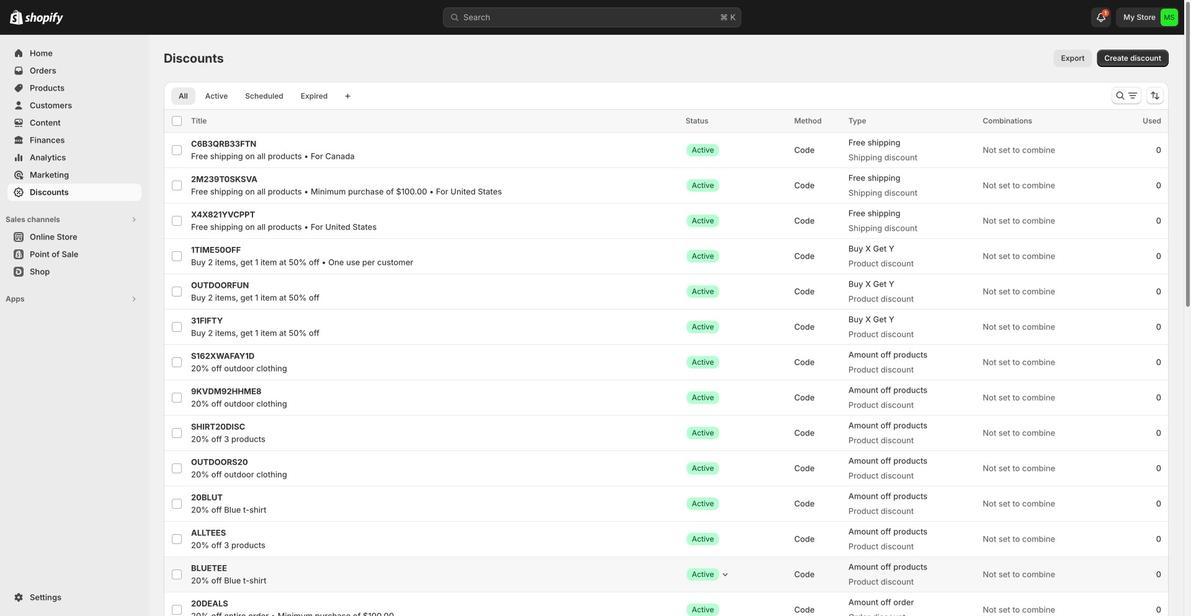Task type: vqa. For each thing, say whether or not it's contained in the screenshot.
Shopify image
yes



Task type: locate. For each thing, give the bounding box(es) containing it.
tab list
[[169, 87, 338, 105]]



Task type: describe. For each thing, give the bounding box(es) containing it.
shopify image
[[10, 10, 23, 25]]

my store image
[[1161, 9, 1178, 26]]

shopify image
[[25, 12, 63, 25]]



